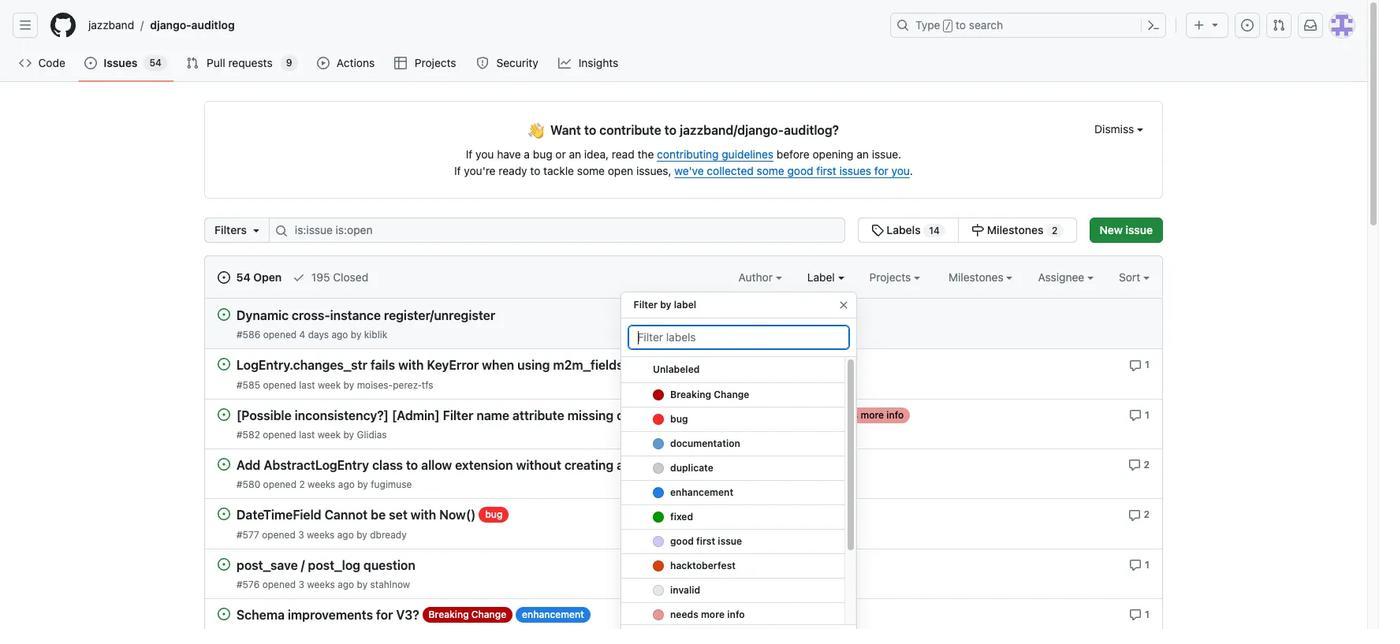 Task type: locate. For each thing, give the bounding box(es) containing it.
notifications image
[[1304, 19, 1317, 32]]

2 horizontal spatial info
[[887, 409, 904, 421]]

class
[[372, 458, 403, 473]]

an right or
[[569, 147, 581, 161]]

projects
[[415, 56, 456, 69], [869, 270, 914, 284]]

1 horizontal spatial projects
[[869, 270, 914, 284]]

1 vertical spatial weeks
[[307, 529, 335, 541]]

plus image
[[1193, 19, 1206, 32]]

4 1 link from the top
[[1129, 607, 1150, 622]]

#580
[[237, 479, 260, 491]]

needs more info
[[633, 359, 706, 371], [830, 409, 904, 421], [670, 609, 745, 621]]

issue opened image for git pull request icon
[[85, 57, 97, 69]]

django-auditlog link
[[144, 13, 241, 38]]

1 horizontal spatial breaking change link
[[621, 383, 844, 408]]

issue down fixed link
[[718, 535, 742, 547]]

0 vertical spatial change
[[714, 389, 749, 401]]

last down 'logentry.changes_str'
[[299, 379, 315, 391]]

0 horizontal spatial info
[[689, 359, 706, 371]]

jazzband link
[[82, 13, 141, 38]]

closed
[[333, 270, 368, 284]]

1 vertical spatial bug
[[670, 413, 688, 425]]

label
[[807, 270, 838, 284]]

weeks
[[308, 479, 335, 491], [307, 529, 335, 541], [307, 579, 335, 591]]

1 vertical spatial you
[[892, 164, 910, 177]]

actions
[[337, 56, 375, 69]]

Filter labels text field
[[627, 325, 850, 350]]

4 open issue image from the top
[[218, 508, 230, 521]]

1 open issue image from the top
[[218, 308, 230, 321]]

if left the you're
[[454, 164, 461, 177]]

3 open issue element from the top
[[218, 407, 230, 421]]

1 vertical spatial breaking change link
[[422, 607, 513, 623]]

#586
[[237, 329, 260, 341]]

author
[[739, 270, 776, 284]]

name
[[477, 408, 509, 423]]

195 closed link
[[293, 269, 368, 285]]

breaking change link up spec.lookup_kwarg
[[621, 383, 844, 408]]

0 vertical spatial milestones
[[987, 223, 1044, 237]]

issue inside new issue link
[[1126, 223, 1153, 237]]

0 horizontal spatial first
[[696, 535, 715, 547]]

2 horizontal spatial /
[[945, 21, 951, 32]]

/ inside the jazzband / django-auditlog
[[141, 19, 144, 32]]

ago up cannot
[[338, 479, 355, 491]]

7 open issue element from the top
[[218, 607, 230, 621]]

1 horizontal spatial first
[[817, 164, 836, 177]]

0 vertical spatial open issue image
[[218, 408, 230, 421]]

opened
[[263, 329, 297, 341], [263, 379, 296, 391], [263, 429, 296, 441], [263, 479, 297, 491], [262, 529, 296, 541], [262, 579, 296, 591]]

1 horizontal spatial for
[[874, 164, 889, 177]]

1 horizontal spatial /
[[301, 558, 305, 572]]

issues
[[839, 164, 871, 177]]

needs
[[633, 359, 660, 371], [830, 409, 858, 421], [670, 609, 698, 621]]

open issue element for logentry.changes_str fails with keyerror when using m2m_fields
[[218, 357, 230, 371]]

3 1 link from the top
[[1129, 557, 1150, 572]]

by left fugimuse link
[[357, 479, 368, 491]]

ago down 'post_log'
[[338, 579, 354, 591]]

1 open issue image from the top
[[218, 408, 230, 421]]

with
[[398, 359, 424, 373], [411, 508, 436, 522]]

projects inside popup button
[[869, 270, 914, 284]]

0 horizontal spatial projects
[[415, 56, 456, 69]]

bug right a
[[533, 147, 553, 161]]

issue element
[[858, 218, 1077, 243]]

0 horizontal spatial breaking
[[429, 609, 469, 621]]

milestones for milestones 2
[[987, 223, 1044, 237]]

before
[[777, 147, 810, 161]]

2 week from the top
[[318, 429, 341, 441]]

3
[[298, 529, 304, 541], [299, 579, 304, 591]]

opened for logentry.changes_str fails with keyerror when using m2m_fields
[[263, 379, 296, 391]]

1 vertical spatial info
[[887, 409, 904, 421]]

last for [possible inconsistency?] [admin] filter name attribute missing due to empty
[[299, 429, 315, 441]]

2 horizontal spatial more
[[861, 409, 884, 421]]

bug link up documentation
[[621, 408, 844, 432]]

more for logentry.changes_str fails with keyerror when using m2m_fields
[[663, 359, 686, 371]]

1 vertical spatial bug link
[[479, 507, 509, 523]]

0 vertical spatial needs more info link
[[626, 357, 712, 373]]

good down the before
[[787, 164, 814, 177]]

shield image
[[476, 57, 489, 69]]

/ for post_save
[[301, 558, 305, 572]]

week down inconsistency?]
[[318, 429, 341, 441]]

open issue element for schema improvements for v3?
[[218, 607, 230, 621]]

open issue image
[[218, 408, 230, 421], [218, 558, 230, 571], [218, 608, 230, 621]]

1 horizontal spatial some
[[757, 164, 784, 177]]

open
[[253, 270, 282, 284]]

54 for 54
[[149, 57, 162, 69]]

triangle down image
[[1209, 18, 1222, 31], [250, 224, 263, 237]]

read
[[612, 147, 635, 161]]

1 vertical spatial change
[[471, 609, 506, 621]]

1 horizontal spatial bug
[[533, 147, 553, 161]]

0 horizontal spatial needs
[[633, 359, 660, 371]]

opened down post_save
[[262, 579, 296, 591]]

0 horizontal spatial change
[[471, 609, 506, 621]]

filter left name
[[443, 408, 473, 423]]

1 vertical spatial open issue image
[[218, 558, 230, 571]]

54 right issues
[[149, 57, 162, 69]]

datetimefield cannot be set with now() link
[[237, 508, 476, 522]]

security
[[496, 56, 538, 69]]

if
[[466, 147, 473, 161], [454, 164, 461, 177]]

add
[[237, 458, 261, 473]]

1 horizontal spatial good
[[787, 164, 814, 177]]

more for [possible inconsistency?] [admin] filter name attribute missing due to empty
[[861, 409, 884, 421]]

1 vertical spatial more
[[861, 409, 884, 421]]

0 vertical spatial 2 link
[[1128, 457, 1150, 472]]

menu containing filter by label
[[620, 285, 857, 629]]

breaking up empty
[[670, 389, 711, 401]]

open issue image
[[218, 308, 230, 321], [218, 358, 230, 371], [218, 458, 230, 471], [218, 508, 230, 521]]

an up issues
[[857, 147, 869, 161]]

comment image inside 2 link
[[1128, 459, 1141, 472]]

2 vertical spatial needs
[[670, 609, 698, 621]]

opened left 4
[[263, 329, 297, 341]]

projects right table icon
[[415, 56, 456, 69]]

graph image
[[558, 57, 571, 69]]

week up inconsistency?]
[[318, 379, 341, 391]]

0 vertical spatial breaking change link
[[621, 383, 844, 408]]

2 link
[[1128, 457, 1150, 472], [1128, 507, 1150, 522]]

2 open issue image from the top
[[218, 558, 230, 571]]

milestones inside milestones popup button
[[949, 270, 1007, 284]]

by left label
[[660, 299, 672, 311]]

schema improvements for v3?
[[237, 608, 419, 622]]

triangle down image left search icon
[[250, 224, 263, 237]]

3 down post_save / post_log question link
[[299, 579, 304, 591]]

issue opened image left git pull request image
[[1241, 19, 1254, 32]]

some down the before
[[757, 164, 784, 177]]

additional
[[617, 458, 676, 473]]

good inside the if you have a bug or an idea, read the contributing guidelines before opening an issue. if you're ready to tackle some open issues, we've collected some good first issues for you .
[[787, 164, 814, 177]]

days
[[308, 329, 329, 341]]

comment image for [possible inconsistency?] [admin] filter name attribute missing due to empty
[[1129, 409, 1142, 422]]

0 horizontal spatial filter
[[443, 408, 473, 423]]

/ inside type / to search
[[945, 21, 951, 32]]

1 vertical spatial 2 link
[[1128, 507, 1150, 522]]

1 1 from the top
[[1145, 359, 1150, 371]]

milestones right milestone image
[[987, 223, 1044, 237]]

/ right the type
[[945, 21, 951, 32]]

/ left 'django-'
[[141, 19, 144, 32]]

breaking right v3?
[[429, 609, 469, 621]]

dismiss button
[[1095, 121, 1143, 137]]

collected
[[707, 164, 754, 177]]

0 horizontal spatial breaking change
[[429, 609, 506, 621]]

54 right issue opened image
[[236, 270, 251, 284]]

open issue image left schema
[[218, 608, 230, 621]]

opened down the [possible
[[263, 429, 296, 441]]

2 1 link from the top
[[1129, 407, 1150, 422]]

2 link for datetimefield cannot be set with now()
[[1128, 507, 1150, 522]]

creating
[[564, 458, 614, 473]]

abstractlogentry
[[264, 458, 369, 473]]

1 an from the left
[[569, 147, 581, 161]]

1 2 link from the top
[[1128, 457, 1150, 472]]

1 vertical spatial 54
[[236, 270, 251, 284]]

first down opening
[[817, 164, 836, 177]]

list containing jazzband
[[82, 13, 881, 38]]

0 horizontal spatial some
[[577, 164, 605, 177]]

bug
[[533, 147, 553, 161], [670, 413, 688, 425], [485, 509, 503, 521]]

1 horizontal spatial filter
[[634, 299, 658, 311]]

with up "perez-"
[[398, 359, 424, 373]]

6 open issue element from the top
[[218, 557, 230, 571]]

0 vertical spatial info
[[689, 359, 706, 371]]

search
[[969, 18, 1003, 32]]

None search field
[[204, 218, 1077, 243]]

issue opened image
[[1241, 19, 1254, 32], [85, 57, 97, 69]]

issues,
[[636, 164, 672, 177]]

issues
[[104, 56, 138, 69]]

5 open issue element from the top
[[218, 507, 230, 521]]

0 horizontal spatial good
[[670, 535, 694, 547]]

0 vertical spatial bug link
[[621, 408, 844, 432]]

breaking change down unlabeled link
[[670, 389, 749, 401]]

weeks down post_save / post_log question link
[[307, 579, 335, 591]]

filter by label
[[634, 299, 696, 311]]

0 horizontal spatial bug
[[485, 509, 503, 521]]

0 horizontal spatial triangle down image
[[250, 224, 263, 237]]

if up the you're
[[466, 147, 473, 161]]

/ inside post_save / post_log question #576             opened 3 weeks ago by stahlnow
[[301, 558, 305, 572]]

1 last from the top
[[299, 379, 315, 391]]

open issue image left the [possible
[[218, 408, 230, 421]]

2 last from the top
[[299, 429, 315, 441]]

weeks up post_save / post_log question link
[[307, 529, 335, 541]]

ago
[[332, 329, 348, 341], [338, 479, 355, 491], [337, 529, 354, 541], [338, 579, 354, 591]]

triangle down image right plus image
[[1209, 18, 1222, 31]]

for left v3?
[[376, 608, 393, 622]]

0 horizontal spatial issue
[[718, 535, 742, 547]]

last
[[299, 379, 315, 391], [299, 429, 315, 441]]

4 1 from the top
[[1145, 609, 1150, 621]]

0 horizontal spatial issue opened image
[[85, 57, 97, 69]]

1 vertical spatial needs more info
[[830, 409, 904, 421]]

0 vertical spatial filter
[[634, 299, 658, 311]]

4
[[299, 329, 305, 341]]

stahlnow link
[[370, 579, 410, 591]]

post_save / post_log question link
[[237, 558, 415, 572]]

1 horizontal spatial if
[[466, 147, 473, 161]]

1 week from the top
[[318, 379, 341, 391]]

check image
[[293, 271, 305, 284]]

2 open issue element from the top
[[218, 357, 230, 371]]

contribute
[[599, 123, 661, 137]]

by down datetimefield cannot be set with now() 'link'
[[357, 529, 367, 541]]

code
[[38, 56, 65, 69]]

Issues search field
[[269, 218, 845, 243]]

ready
[[499, 164, 527, 177]]

comment image
[[1128, 509, 1141, 522]]

milestones inside the issue "element"
[[987, 223, 1044, 237]]

0 vertical spatial 3
[[298, 529, 304, 541]]

0 horizontal spatial if
[[454, 164, 461, 177]]

first up the hacktoberfest
[[696, 535, 715, 547]]

1 link
[[1129, 357, 1150, 372], [1129, 407, 1150, 422], [1129, 557, 1150, 572], [1129, 607, 1150, 622]]

2 inside milestones 2
[[1052, 225, 1058, 237]]

requests
[[228, 56, 273, 69]]

close menu image
[[837, 299, 850, 311]]

menu
[[620, 285, 857, 629]]

1 horizontal spatial issue opened image
[[1241, 19, 1254, 32]]

breaking change right v3?
[[429, 609, 506, 621]]

1 horizontal spatial change
[[714, 389, 749, 401]]

you down issue.
[[892, 164, 910, 177]]

0 vertical spatial weeks
[[308, 479, 335, 491]]

54 for 54 open
[[236, 270, 251, 284]]

1 open issue element from the top
[[218, 308, 230, 321]]

to up contributing
[[665, 123, 677, 137]]

needs more info link
[[626, 357, 712, 373], [824, 407, 910, 423], [621, 603, 844, 628]]

[possible inconsistency?] [admin] filter name attribute missing due to empty spec.lookup_kwarg
[[237, 408, 818, 423]]

open issue image for add abstractlogentry class to allow extension without creating additional table
[[218, 458, 230, 471]]

2 vertical spatial enhancement
[[522, 609, 584, 621]]

opened for datetimefield cannot be set with now()
[[262, 529, 296, 541]]

with right set
[[411, 508, 436, 522]]

1 vertical spatial 3
[[299, 579, 304, 591]]

0 vertical spatial needs
[[633, 359, 660, 371]]

issue opened image for git pull request image
[[1241, 19, 1254, 32]]

👋 want to contribute to jazzband/django-auditlog?
[[528, 120, 839, 141]]

enhancement
[[718, 459, 780, 471], [670, 487, 733, 498], [522, 609, 584, 621]]

bug right now()
[[485, 509, 503, 521]]

0 vertical spatial breaking change
[[670, 389, 749, 401]]

open issue image for datetimefield cannot be set with now()
[[218, 508, 230, 521]]

projects button
[[869, 269, 920, 285]]

1 1 link from the top
[[1129, 357, 1150, 372]]

3 open issue image from the top
[[218, 458, 230, 471]]

open issue image for logentry.changes_str fails with keyerror when using m2m_fields
[[218, 358, 230, 371]]

1 horizontal spatial bug link
[[621, 408, 844, 432]]

1 vertical spatial needs more info link
[[824, 407, 910, 423]]

1 horizontal spatial info
[[727, 609, 745, 621]]

opened down datetimefield
[[262, 529, 296, 541]]

milestones for milestones
[[949, 270, 1007, 284]]

filter left label
[[634, 299, 658, 311]]

1 vertical spatial issue
[[718, 535, 742, 547]]

issue.
[[872, 147, 901, 161]]

post_save
[[237, 558, 298, 572]]

issue opened image left issues
[[85, 57, 97, 69]]

3 inside post_save / post_log question #576             opened 3 weeks ago by stahlnow
[[299, 579, 304, 591]]

post_log
[[308, 558, 360, 572]]

open issue element for [possible inconsistency?] [admin] filter name attribute missing due to empty
[[218, 407, 230, 421]]

open issue image for post_save / post_log question
[[218, 558, 230, 571]]

3 open issue image from the top
[[218, 608, 230, 621]]

#585
[[237, 379, 260, 391]]

0 vertical spatial projects
[[415, 56, 456, 69]]

play image
[[317, 57, 329, 69]]

first inside the if you have a bug or an idea, read the contributing guidelines before opening an issue. if you're ready to tackle some open issues, we've collected some good first issues for you .
[[817, 164, 836, 177]]

for
[[874, 164, 889, 177], [376, 608, 393, 622]]

0 vertical spatial week
[[318, 379, 341, 391]]

0 vertical spatial you
[[476, 147, 494, 161]]

2 2 link from the top
[[1128, 507, 1150, 522]]

1 horizontal spatial breaking
[[670, 389, 711, 401]]

opened for [possible inconsistency?] [admin] filter name attribute missing due to empty
[[263, 429, 296, 441]]

3 down datetimefield
[[298, 529, 304, 541]]

spec.lookup_kwarg
[[702, 410, 818, 423]]

0 vertical spatial first
[[817, 164, 836, 177]]

1 vertical spatial week
[[318, 429, 341, 441]]

0 vertical spatial breaking
[[670, 389, 711, 401]]

git pull request image
[[186, 57, 199, 69]]

some down 'idea,' at the left top of page
[[577, 164, 605, 177]]

info for [possible inconsistency?] [admin] filter name attribute missing due to empty
[[887, 409, 904, 421]]

0 horizontal spatial more
[[663, 359, 686, 371]]

opened down 'logentry.changes_str'
[[263, 379, 296, 391]]

4 open issue element from the top
[[218, 457, 230, 471]]

table image
[[395, 57, 407, 69]]

open issue element
[[218, 308, 230, 321], [218, 357, 230, 371], [218, 407, 230, 421], [218, 457, 230, 471], [218, 507, 230, 521], [218, 557, 230, 571], [218, 607, 230, 621]]

0 horizontal spatial an
[[569, 147, 581, 161]]

bug link
[[621, 408, 844, 432], [479, 507, 509, 523]]

last up abstractlogentry
[[299, 429, 315, 441]]

missing
[[568, 408, 614, 423]]

milestone image
[[972, 224, 984, 237]]

1 vertical spatial last
[[299, 429, 315, 441]]

2 open issue image from the top
[[218, 358, 230, 371]]

0 horizontal spatial for
[[376, 608, 393, 622]]

1 vertical spatial issue opened image
[[85, 57, 97, 69]]

2 3 from the top
[[299, 579, 304, 591]]

insights link
[[552, 51, 626, 75]]

0 horizontal spatial /
[[141, 19, 144, 32]]

1 horizontal spatial 54
[[236, 270, 251, 284]]

kiblik link
[[364, 329, 387, 341]]

by down instance
[[351, 329, 362, 341]]

dynamic cross-instance register/unregister #586             opened 4 days ago by kiblik
[[237, 309, 495, 341]]

add abstractlogentry class to allow extension without creating additional table link
[[237, 458, 709, 473]]

weeks down abstractlogentry
[[308, 479, 335, 491]]

register/unregister
[[384, 309, 495, 323]]

triangle down image inside the filters popup button
[[250, 224, 263, 237]]

1 horizontal spatial an
[[857, 147, 869, 161]]

comment image
[[1129, 359, 1142, 372], [1129, 409, 1142, 422], [1128, 459, 1141, 472], [1129, 559, 1142, 572], [1129, 609, 1142, 622]]

milestones button
[[949, 269, 1013, 285]]

you up the you're
[[476, 147, 494, 161]]

1 vertical spatial if
[[454, 164, 461, 177]]

command palette image
[[1147, 19, 1160, 32]]

opened up datetimefield
[[263, 479, 297, 491]]

idea,
[[584, 147, 609, 161]]

1 vertical spatial triangle down image
[[250, 224, 263, 237]]

bug up documentation
[[670, 413, 688, 425]]

1 vertical spatial breaking
[[429, 609, 469, 621]]

0 vertical spatial if
[[466, 147, 473, 161]]

search image
[[275, 225, 288, 237]]

2 vertical spatial more
[[701, 609, 724, 621]]

[admin]
[[392, 408, 440, 423]]

filter
[[634, 299, 658, 311], [443, 408, 473, 423]]

54 open
[[233, 270, 282, 284]]

to right ready
[[530, 164, 540, 177]]

insights
[[579, 56, 619, 69]]

1 horizontal spatial more
[[701, 609, 724, 621]]

by left stahlnow
[[357, 579, 368, 591]]

milestones down milestone image
[[949, 270, 1007, 284]]

m2m_fields
[[553, 359, 623, 373]]

projects down labels
[[869, 270, 914, 284]]

issue right new
[[1126, 223, 1153, 237]]

bug link right now()
[[479, 507, 509, 523]]

1 horizontal spatial triangle down image
[[1209, 18, 1222, 31]]

0 vertical spatial for
[[874, 164, 889, 177]]

opened inside "dynamic cross-instance register/unregister #586             opened 4 days ago by kiblik"
[[263, 329, 297, 341]]

open issue image left post_save
[[218, 558, 230, 571]]

list
[[82, 13, 881, 38]]

auditlog?
[[784, 123, 839, 137]]

new issue
[[1100, 223, 1153, 237]]

opened for add abstractlogentry class to allow extension without creating additional table
[[263, 479, 297, 491]]

have
[[497, 147, 521, 161]]

issue inside good first issue link
[[718, 535, 742, 547]]

for down issue.
[[874, 164, 889, 177]]

ago right days
[[332, 329, 348, 341]]

weeks inside post_save / post_log question #576             opened 3 weeks ago by stahlnow
[[307, 579, 335, 591]]

good down 'fixed'
[[670, 535, 694, 547]]

2
[[1052, 225, 1058, 237], [1144, 459, 1150, 471], [299, 479, 305, 491], [1144, 509, 1150, 521]]

breaking change link right v3?
[[422, 607, 513, 623]]

2 an from the left
[[857, 147, 869, 161]]

/ left 'post_log'
[[301, 558, 305, 572]]

0 vertical spatial with
[[398, 359, 424, 373]]

good first issue
[[670, 535, 742, 547]]

2 vertical spatial weeks
[[307, 579, 335, 591]]

needs more info link for logentry.changes_str fails with keyerror when using m2m_fields
[[626, 357, 712, 373]]



Task type: vqa. For each thing, say whether or not it's contained in the screenshot.
@draper1 icon
no



Task type: describe. For each thing, give the bounding box(es) containing it.
open issue element for datetimefield cannot be set with now()
[[218, 507, 230, 521]]

add abstractlogentry class to allow extension without creating additional table
[[237, 458, 709, 473]]

git pull request image
[[1273, 19, 1285, 32]]

needs for logentry.changes_str fails with keyerror when using m2m_fields
[[633, 359, 660, 371]]

dynamic cross-instance register/unregister link
[[237, 309, 495, 323]]

comment image for add abstractlogentry class to allow extension without creating additional table
[[1128, 459, 1141, 472]]

if you have a bug or an idea, read the contributing guidelines before opening an issue. if you're ready to tackle some open issues, we've collected some good first issues for you .
[[454, 147, 913, 177]]

jazzband
[[88, 18, 134, 32]]

0 vertical spatial enhancement
[[718, 459, 780, 471]]

1 vertical spatial enhancement link
[[621, 481, 844, 505]]

by left moises- at the bottom left of the page
[[344, 379, 354, 391]]

moises-perez-tfs link
[[357, 379, 433, 391]]

logentry.changes_str fails with keyerror when using m2m_fields link
[[237, 359, 623, 373]]

tfs
[[422, 379, 433, 391]]

2 link for add abstractlogentry class to allow extension without creating additional table
[[1128, 457, 1150, 472]]

open issue element for post_save / post_log question
[[218, 557, 230, 571]]

instance
[[330, 309, 381, 323]]

to right class
[[406, 458, 418, 473]]

schema
[[237, 608, 285, 622]]

2 vertical spatial needs more info link
[[621, 603, 844, 628]]

opened inside post_save / post_log question #576             opened 3 weeks ago by stahlnow
[[262, 579, 296, 591]]

invalid link
[[621, 579, 844, 603]]

week for [possible inconsistency?] [admin] filter name attribute missing due to empty
[[318, 429, 341, 441]]

open issue image for [possible inconsistency?] [admin] filter name attribute missing due to empty
[[218, 408, 230, 421]]

documentation link
[[621, 432, 844, 457]]

info for logentry.changes_str fails with keyerror when using m2m_fields
[[689, 359, 706, 371]]

open issue image for schema improvements for v3?
[[218, 608, 230, 621]]

bug inside the if you have a bug or an idea, read the contributing guidelines before opening an issue. if you're ready to tackle some open issues, we've collected some good first issues for you .
[[533, 147, 553, 161]]

filter inside menu
[[634, 299, 658, 311]]

ago inside post_save / post_log question #576             opened 3 weeks ago by stahlnow
[[338, 579, 354, 591]]

question
[[364, 558, 415, 572]]

dbready
[[370, 529, 407, 541]]

contributing
[[657, 147, 719, 161]]

glidias link
[[357, 429, 387, 441]]

fugimuse
[[371, 479, 412, 491]]

datetimefield cannot be set with now()
[[237, 508, 476, 522]]

guidelines
[[722, 147, 774, 161]]

perez-
[[393, 379, 422, 391]]

unlabeled link
[[621, 357, 844, 383]]

1 vertical spatial enhancement
[[670, 487, 733, 498]]

by inside menu
[[660, 299, 672, 311]]

open issue element for dynamic cross-instance register/unregister
[[218, 308, 230, 321]]

1 vertical spatial for
[[376, 608, 393, 622]]

0 vertical spatial enhancement link
[[712, 457, 787, 473]]

labels
[[887, 223, 921, 237]]

be
[[371, 508, 386, 522]]

2 vertical spatial info
[[727, 609, 745, 621]]

django-
[[150, 18, 191, 32]]

1 horizontal spatial breaking change
[[670, 389, 749, 401]]

labels 14
[[884, 223, 940, 237]]

0 horizontal spatial you
[[476, 147, 494, 161]]

#577
[[237, 529, 259, 541]]

needs more info link for [possible inconsistency?] [admin] filter name attribute missing due to empty
[[824, 407, 910, 423]]

0 vertical spatial triangle down image
[[1209, 18, 1222, 31]]

[possible
[[237, 408, 292, 423]]

cannot
[[325, 508, 368, 522]]

3 1 from the top
[[1145, 559, 1150, 571]]

195 closed
[[308, 270, 368, 284]]

2 some from the left
[[757, 164, 784, 177]]

datetimefield
[[237, 508, 321, 522]]

fails
[[371, 359, 395, 373]]

by inside "dynamic cross-instance register/unregister #586             opened 4 days ago by kiblik"
[[351, 329, 362, 341]]

contributing guidelines link
[[657, 147, 774, 161]]

tag image
[[871, 224, 884, 237]]

to right 'due'
[[642, 408, 654, 423]]

open issue image for dynamic cross-instance register/unregister
[[218, 308, 230, 321]]

allow
[[421, 458, 452, 473]]

breaking inside menu
[[670, 389, 711, 401]]

moises-
[[357, 379, 393, 391]]

Search all issues text field
[[269, 218, 845, 243]]

sort
[[1119, 270, 1140, 284]]

you're
[[464, 164, 496, 177]]

fugimuse link
[[371, 479, 412, 491]]

pull requests
[[207, 56, 273, 69]]

filters button
[[204, 218, 270, 243]]

needs for [possible inconsistency?] [admin] filter name attribute missing due to empty
[[830, 409, 858, 421]]

weeks for abstractlogentry
[[308, 479, 335, 491]]

2 vertical spatial needs more info
[[670, 609, 745, 621]]

2 vertical spatial bug
[[485, 509, 503, 521]]

week for logentry.changes_str fails with keyerror when using m2m_fields
[[318, 379, 341, 391]]

open issue element for add abstractlogentry class to allow extension without creating additional table
[[218, 457, 230, 471]]

assignee button
[[1038, 269, 1094, 285]]

type
[[916, 18, 940, 32]]

invalid
[[670, 584, 700, 596]]

by down inconsistency?]
[[343, 429, 354, 441]]

1 3 from the top
[[298, 529, 304, 541]]

inconsistency?]
[[295, 408, 389, 423]]

for inside the if you have a bug or an idea, read the contributing guidelines before opening an issue. if you're ready to tackle some open issues, we've collected some good first issues for you .
[[874, 164, 889, 177]]

duplicate link
[[621, 457, 844, 481]]

0 horizontal spatial breaking change link
[[422, 607, 513, 623]]

fixed link
[[621, 505, 844, 530]]

1 horizontal spatial needs
[[670, 609, 698, 621]]

homepage image
[[50, 13, 76, 38]]

/ for type
[[945, 21, 951, 32]]

assignee
[[1038, 270, 1088, 284]]

/ for jazzband
[[141, 19, 144, 32]]

cross-
[[292, 309, 330, 323]]

0 horizontal spatial bug link
[[479, 507, 509, 523]]

comment image for schema improvements for v3?
[[1129, 609, 1142, 622]]

code image
[[19, 57, 32, 69]]

filters
[[214, 223, 247, 237]]

👋
[[528, 120, 544, 141]]

1 vertical spatial first
[[696, 535, 715, 547]]

post_save / post_log question #576             opened 3 weeks ago by stahlnow
[[237, 558, 415, 591]]

milestones 2
[[984, 223, 1058, 237]]

needs more info for logentry.changes_str fails with keyerror when using m2m_fields
[[633, 359, 706, 371]]

table
[[679, 458, 709, 473]]

glidias
[[357, 429, 387, 441]]

last for logentry.changes_str fails with keyerror when using m2m_fields
[[299, 379, 315, 391]]

hacktoberfest link
[[621, 554, 844, 579]]

when
[[482, 359, 514, 373]]

by inside post_save / post_log question #576             opened 3 weeks ago by stahlnow
[[357, 579, 368, 591]]

auditlog
[[191, 18, 235, 32]]

1 vertical spatial filter
[[443, 408, 473, 423]]

fixed
[[670, 511, 693, 523]]

improvements
[[288, 608, 373, 622]]

pull
[[207, 56, 225, 69]]

a
[[524, 147, 530, 161]]

type / to search
[[916, 18, 1003, 32]]

1 horizontal spatial you
[[892, 164, 910, 177]]

9
[[286, 57, 292, 69]]

dismiss
[[1095, 122, 1137, 136]]

ago inside "dynamic cross-instance register/unregister #586             opened 4 days ago by kiblik"
[[332, 329, 348, 341]]

security link
[[470, 51, 546, 75]]

weeks for cannot
[[307, 529, 335, 541]]

none search field containing filters
[[204, 218, 1077, 243]]

set
[[389, 508, 408, 522]]

14
[[929, 225, 940, 237]]

needs more info for [possible inconsistency?] [admin] filter name attribute missing due to empty
[[830, 409, 904, 421]]

2 vertical spatial enhancement link
[[516, 607, 590, 623]]

issue opened image
[[218, 271, 230, 284]]

2 1 from the top
[[1145, 409, 1150, 421]]

1 some from the left
[[577, 164, 605, 177]]

to right 'want' on the top of page
[[584, 123, 596, 137]]

195
[[311, 270, 330, 284]]

1 vertical spatial breaking change
[[429, 609, 506, 621]]

2 horizontal spatial bug
[[670, 413, 688, 425]]

label
[[674, 299, 696, 311]]

we've collected some good first issues for you link
[[675, 164, 910, 177]]

stahlnow
[[370, 579, 410, 591]]

dynamic
[[237, 309, 289, 323]]

to left search
[[956, 18, 966, 32]]

to inside the if you have a bug or an idea, read the contributing guidelines before opening an issue. if you're ready to tackle some open issues, we've collected some good first issues for you .
[[530, 164, 540, 177]]

now()
[[439, 508, 476, 522]]

1 vertical spatial with
[[411, 508, 436, 522]]

good first issue link
[[621, 530, 844, 554]]

want
[[550, 123, 581, 137]]

ago down cannot
[[337, 529, 354, 541]]



